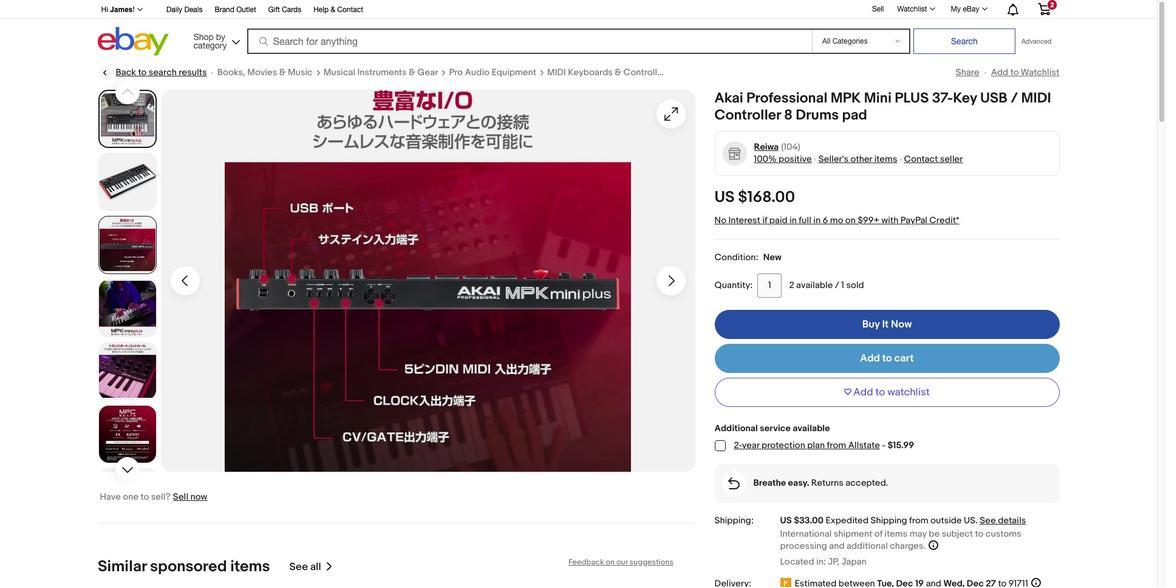 Task type: locate. For each thing, give the bounding box(es) containing it.
1 horizontal spatial /
[[1011, 90, 1018, 107]]

professional
[[746, 90, 827, 107]]

add to watchlist
[[853, 387, 930, 399]]

us
[[714, 188, 735, 207], [780, 516, 792, 527], [964, 516, 975, 527]]

/ right usb
[[1011, 90, 1018, 107]]

0 vertical spatial available
[[796, 280, 833, 291]]

0 horizontal spatial contact
[[337, 5, 363, 14]]

0 horizontal spatial on
[[605, 558, 614, 568]]

0 horizontal spatial /
[[835, 280, 839, 291]]

to down .
[[975, 529, 983, 540]]

contact seller link
[[904, 154, 963, 165]]

0 horizontal spatial from
[[827, 440, 846, 452]]

0 horizontal spatial in
[[790, 215, 797, 226]]

100%
[[754, 154, 776, 165]]

quantity:
[[714, 280, 753, 291]]

1 horizontal spatial in
[[813, 215, 821, 226]]

1 vertical spatial see
[[289, 561, 308, 574]]

& inside "link"
[[279, 67, 286, 78]]

international
[[780, 529, 832, 540]]

help
[[313, 5, 329, 14]]

from right plan
[[827, 440, 846, 452]]

sell left watchlist link
[[872, 5, 884, 13]]

sell inside the account navigation
[[872, 5, 884, 13]]

brand outlet link
[[215, 4, 256, 17]]

shipping
[[871, 516, 907, 527]]

1 horizontal spatial from
[[909, 516, 928, 527]]

contact left seller
[[904, 154, 938, 165]]

1 horizontal spatial on
[[845, 215, 856, 226]]

100% positive link
[[754, 154, 812, 165]]

1 horizontal spatial midi
[[1021, 90, 1051, 107]]

pro audio equipment
[[449, 67, 536, 78]]

gift cards link
[[268, 4, 301, 17]]

Search for anything text field
[[249, 30, 810, 53]]

to down advanced link
[[1010, 67, 1019, 78]]

shop by category button
[[188, 27, 243, 53]]

ebay
[[963, 5, 979, 13]]

items right other
[[874, 154, 897, 165]]

us for us $168.00
[[714, 188, 735, 207]]

us left the $33.00
[[780, 516, 792, 527]]

add down add to cart link
[[853, 387, 873, 399]]

0 vertical spatial 2
[[1050, 1, 1054, 9]]

1
[[841, 280, 844, 291]]

& right help
[[331, 5, 335, 14]]

cart
[[894, 353, 914, 365]]

1 horizontal spatial watchlist
[[1021, 67, 1059, 78]]

None submit
[[913, 29, 1015, 54]]

credit*
[[929, 215, 959, 226]]

0 horizontal spatial sell
[[173, 492, 188, 503]]

(104)
[[781, 142, 800, 153]]

1 vertical spatial 2
[[789, 280, 794, 291]]

0 vertical spatial from
[[827, 440, 846, 452]]

brand outlet
[[215, 5, 256, 14]]

our
[[616, 558, 627, 568]]

2 up 'advanced'
[[1050, 1, 1054, 9]]

items
[[874, 154, 897, 165], [885, 529, 908, 540], [230, 558, 270, 577]]

add for add to watchlist
[[991, 67, 1008, 78]]

sell left now
[[173, 492, 188, 503]]

usb
[[980, 90, 1007, 107]]

0 horizontal spatial watchlist
[[897, 5, 927, 13]]

items for seller's other items
[[874, 154, 897, 165]]

add inside "button"
[[853, 387, 873, 399]]

watchlist right sell link
[[897, 5, 927, 13]]

0 vertical spatial /
[[1011, 90, 1018, 107]]

1 vertical spatial /
[[835, 280, 839, 291]]

37-
[[932, 90, 953, 107]]

0 horizontal spatial midi
[[547, 67, 566, 78]]

1 horizontal spatial sell
[[872, 5, 884, 13]]

2 for 2
[[1050, 1, 1054, 9]]

in
[[790, 215, 797, 226], [813, 215, 821, 226]]

2 horizontal spatial us
[[964, 516, 975, 527]]

midi down add to watchlist
[[1021, 90, 1051, 107]]

books,
[[217, 67, 245, 78]]

on
[[845, 215, 856, 226], [605, 558, 614, 568]]

0 horizontal spatial 2
[[789, 280, 794, 291]]

1 vertical spatial add
[[860, 353, 880, 365]]

to left cart
[[882, 353, 892, 365]]

add up usb
[[991, 67, 1008, 78]]

to inside add to cart link
[[882, 353, 892, 365]]

watchlist down advanced link
[[1021, 67, 1059, 78]]

interest
[[728, 215, 760, 226]]

to right back
[[138, 67, 147, 78]]

2 inside the account navigation
[[1050, 1, 1054, 9]]

plus
[[895, 90, 929, 107]]

available left 1
[[796, 280, 833, 291]]

accepted.
[[845, 478, 888, 489]]

from up may
[[909, 516, 928, 527]]

0 vertical spatial see
[[980, 516, 996, 527]]

.
[[975, 516, 978, 527]]

items left "see all"
[[230, 558, 270, 577]]

help & contact
[[313, 5, 363, 14]]

one
[[123, 492, 139, 503]]

contact right help
[[337, 5, 363, 14]]

1 vertical spatial midi
[[1021, 90, 1051, 107]]

sold
[[846, 280, 864, 291]]

1 vertical spatial from
[[909, 516, 928, 527]]

See all text field
[[289, 561, 321, 574]]

/
[[1011, 90, 1018, 107], [835, 280, 839, 291]]

movies
[[247, 67, 277, 78]]

breathe easy. returns accepted.
[[753, 478, 888, 489]]

watchlist
[[897, 5, 927, 13], [1021, 67, 1059, 78]]

picture 6 of 12 image
[[99, 406, 156, 463]]

seller's other items link
[[818, 154, 897, 165]]

& for midi keyboards & controllers
[[615, 67, 621, 78]]

& for books, movies & music
[[279, 67, 286, 78]]

with details__icon image
[[728, 478, 740, 490]]

& left music
[[279, 67, 286, 78]]

0 vertical spatial sell
[[872, 5, 884, 13]]

shop by category banner
[[94, 0, 1059, 59]]

1 horizontal spatial 2
[[1050, 1, 1054, 9]]

2 right quantity: text box
[[789, 280, 794, 291]]

hi
[[101, 5, 108, 14]]

add to watchlist button
[[714, 378, 1059, 407]]

2 available / 1 sold
[[789, 280, 864, 291]]

audio
[[465, 67, 490, 78]]

by
[[216, 32, 225, 42]]

gear
[[417, 67, 438, 78]]

add for add to cart
[[860, 353, 880, 365]]

midi keyboards & controllers
[[547, 67, 670, 78]]

other
[[851, 154, 872, 165]]

0 vertical spatial midi
[[547, 67, 566, 78]]

& left gear
[[409, 67, 415, 78]]

available
[[796, 280, 833, 291], [793, 423, 830, 435]]

all
[[310, 561, 321, 574]]

items for similar sponsored items
[[230, 558, 270, 577]]

controllers
[[623, 67, 670, 78]]

1 vertical spatial contact
[[904, 154, 938, 165]]

cards
[[282, 5, 301, 14]]

no interest if paid in full in 6 mo on $99+ with paypal credit* link
[[714, 215, 959, 226]]

& right the keyboards
[[615, 67, 621, 78]]

in left full on the top of the page
[[790, 215, 797, 226]]

1 vertical spatial items
[[885, 529, 908, 540]]

1 horizontal spatial us
[[780, 516, 792, 527]]

reiwa link
[[754, 142, 779, 154]]

1 horizontal spatial see
[[980, 516, 996, 527]]

2-year protection plan from allstate - $15.99
[[734, 440, 914, 452]]

have
[[100, 492, 121, 503]]

see right .
[[980, 516, 996, 527]]

add
[[991, 67, 1008, 78], [860, 353, 880, 365], [853, 387, 873, 399]]

us up no
[[714, 188, 735, 207]]

add for add to watchlist
[[853, 387, 873, 399]]

0 horizontal spatial us
[[714, 188, 735, 207]]

midi inside akai professional mpk mini plus 37-key usb / midi controller 8 drums pad
[[1021, 90, 1051, 107]]

daily
[[166, 5, 182, 14]]

picture 1 of 12 image
[[99, 91, 155, 147]]

shop by category
[[194, 32, 227, 50]]

watchlist
[[887, 387, 930, 399]]

international shipment of items may be subject to customs processing and additional charges.
[[780, 529, 1021, 553]]

0 vertical spatial watchlist
[[897, 5, 927, 13]]

in left 6
[[813, 215, 821, 226]]

to inside add to watchlist "button"
[[875, 387, 885, 399]]

midi inside midi keyboards & controllers link
[[547, 67, 566, 78]]

on right mo
[[845, 215, 856, 226]]

account navigation
[[94, 0, 1059, 19]]

to inside the back to search results link
[[138, 67, 147, 78]]

contact
[[337, 5, 363, 14], [904, 154, 938, 165]]

midi
[[547, 67, 566, 78], [1021, 90, 1051, 107]]

condition: new
[[714, 252, 781, 264]]

to left watchlist
[[875, 387, 885, 399]]

located
[[780, 557, 814, 568]]

available up plan
[[793, 423, 830, 435]]

sell
[[872, 5, 884, 13], [173, 492, 188, 503]]

see left the all
[[289, 561, 308, 574]]

items down us $33.00 expedited shipping from outside us . see details
[[885, 529, 908, 540]]

on left our
[[605, 558, 614, 568]]

0 vertical spatial contact
[[337, 5, 363, 14]]

1 vertical spatial sell
[[173, 492, 188, 503]]

add left cart
[[860, 353, 880, 365]]

2 vertical spatial items
[[230, 558, 270, 577]]

us up subject
[[964, 516, 975, 527]]

0 vertical spatial add
[[991, 67, 1008, 78]]

0 vertical spatial items
[[874, 154, 897, 165]]

1 vertical spatial available
[[793, 423, 830, 435]]

items inside international shipment of items may be subject to customs processing and additional charges.
[[885, 529, 908, 540]]

to right one at the left of the page
[[141, 492, 149, 503]]

have one to sell? sell now
[[100, 492, 207, 503]]

midi keyboards & controllers link
[[547, 67, 670, 79]]

/ left 1
[[835, 280, 839, 291]]

midi left the keyboards
[[547, 67, 566, 78]]

to for search
[[138, 67, 147, 78]]

0 horizontal spatial see
[[289, 561, 308, 574]]

$15.99
[[887, 440, 914, 452]]

share
[[956, 67, 979, 78]]

akai professional mpk mini plus 37-key usb / midi controller 8 drums pad
[[714, 90, 1051, 124]]

2 vertical spatial add
[[853, 387, 873, 399]]



Task type: vqa. For each thing, say whether or not it's contained in the screenshot.
Returns on the bottom right of page
yes



Task type: describe. For each thing, give the bounding box(es) containing it.
additional service available
[[714, 423, 830, 435]]

see all
[[289, 561, 321, 574]]

now
[[891, 319, 912, 331]]

my
[[951, 5, 961, 13]]

buy it now
[[862, 319, 912, 331]]

processing
[[780, 541, 827, 553]]

service
[[760, 423, 791, 435]]

$168.00
[[738, 188, 795, 207]]

to for watchlist
[[875, 387, 885, 399]]

reiwa (104)
[[754, 142, 800, 153]]

delivery alert flag image
[[780, 578, 795, 588]]

6
[[823, 215, 828, 226]]

similar sponsored items
[[97, 558, 270, 577]]

equipment
[[492, 67, 536, 78]]

to inside international shipment of items may be subject to customs processing and additional charges.
[[975, 529, 983, 540]]

akai professional mpk mini plus 37-key usb / midi controller 8 drums pad - picture 3 of 12 image
[[161, 90, 695, 472]]

to for cart
[[882, 353, 892, 365]]

from for plan
[[827, 440, 846, 452]]

mo
[[830, 215, 843, 226]]

1 horizontal spatial contact
[[904, 154, 938, 165]]

advanced link
[[1015, 29, 1058, 53]]

books, movies & music link
[[217, 67, 313, 79]]

8
[[784, 107, 793, 124]]

Quantity: text field
[[758, 274, 782, 298]]

feedback on our suggestions link
[[568, 558, 673, 568]]

picture 4 of 12 image
[[99, 280, 156, 337]]

no
[[714, 215, 726, 226]]

add to cart
[[860, 353, 914, 365]]

see details link
[[980, 516, 1026, 527]]

allstate
[[848, 440, 880, 452]]

none submit inside shop by category banner
[[913, 29, 1015, 54]]

daily deals
[[166, 5, 203, 14]]

similar
[[97, 558, 146, 577]]

musical instruments & gear link
[[324, 67, 438, 79]]

shipping:
[[714, 516, 754, 527]]

-
[[882, 440, 885, 452]]

shop
[[194, 32, 214, 42]]

picture 5 of 12 image
[[99, 343, 156, 400]]

picture 3 of 12 image
[[99, 217, 156, 274]]

plan
[[807, 440, 825, 452]]

with
[[881, 215, 899, 226]]

jp,
[[828, 557, 840, 568]]

if
[[762, 215, 767, 226]]

pro audio equipment link
[[449, 67, 536, 79]]

be
[[929, 529, 940, 540]]

1 in from the left
[[790, 215, 797, 226]]

1 vertical spatial watchlist
[[1021, 67, 1059, 78]]

deals
[[184, 5, 203, 14]]

returns
[[811, 478, 843, 489]]

advanced
[[1021, 38, 1052, 45]]

back to search results link
[[97, 66, 207, 80]]

mpk
[[831, 90, 861, 107]]

sell?
[[151, 492, 171, 503]]

contact inside the account navigation
[[337, 5, 363, 14]]

mini
[[864, 90, 891, 107]]

watchlist inside the account navigation
[[897, 5, 927, 13]]

sponsored
[[150, 558, 227, 577]]

gift cards
[[268, 5, 301, 14]]

feedback on our suggestions
[[568, 558, 673, 568]]

feedback
[[568, 558, 604, 568]]

& inside the account navigation
[[331, 5, 335, 14]]

located in: jp, japan
[[780, 557, 867, 568]]

easy.
[[788, 478, 809, 489]]

musical
[[324, 67, 355, 78]]

controller
[[714, 107, 781, 124]]

sell link
[[867, 5, 889, 13]]

2 in from the left
[[813, 215, 821, 226]]

may
[[910, 529, 927, 540]]

results
[[179, 67, 207, 78]]

picture 2 of 12 image
[[99, 154, 156, 211]]

of
[[874, 529, 883, 540]]

/ inside akai professional mpk mini plus 37-key usb / midi controller 8 drums pad
[[1011, 90, 1018, 107]]

0 vertical spatial on
[[845, 215, 856, 226]]

drums
[[796, 107, 839, 124]]

from for shipping
[[909, 516, 928, 527]]

and
[[829, 541, 844, 553]]

to for watchlist
[[1010, 67, 1019, 78]]

pro
[[449, 67, 463, 78]]

brand
[[215, 5, 234, 14]]

us for us $33.00 expedited shipping from outside us . see details
[[780, 516, 792, 527]]

year
[[742, 440, 760, 452]]

james
[[110, 5, 133, 14]]

subject
[[942, 529, 973, 540]]

1 vertical spatial on
[[605, 558, 614, 568]]

& for musical instruments & gear
[[409, 67, 415, 78]]

2 for 2 available / 1 sold
[[789, 280, 794, 291]]

add to watchlist
[[991, 67, 1059, 78]]

paypal
[[901, 215, 927, 226]]

search
[[149, 67, 177, 78]]

sell now link
[[173, 492, 207, 503]]

in:
[[816, 557, 826, 568]]

reiwa image
[[722, 141, 747, 166]]

condition:
[[714, 252, 758, 264]]

gift
[[268, 5, 280, 14]]

see all link
[[289, 558, 333, 577]]

key
[[953, 90, 977, 107]]

seller
[[940, 154, 963, 165]]

$99+
[[858, 215, 879, 226]]

hi james !
[[101, 5, 135, 14]]

akai
[[714, 90, 743, 107]]

musical instruments & gear
[[324, 67, 438, 78]]

keyboards
[[568, 67, 613, 78]]

positive
[[779, 154, 812, 165]]

it
[[882, 319, 889, 331]]

contact seller
[[904, 154, 963, 165]]

seller's other items
[[818, 154, 897, 165]]

customs
[[986, 529, 1021, 540]]

!
[[133, 5, 135, 14]]

100% positive
[[754, 154, 812, 165]]



